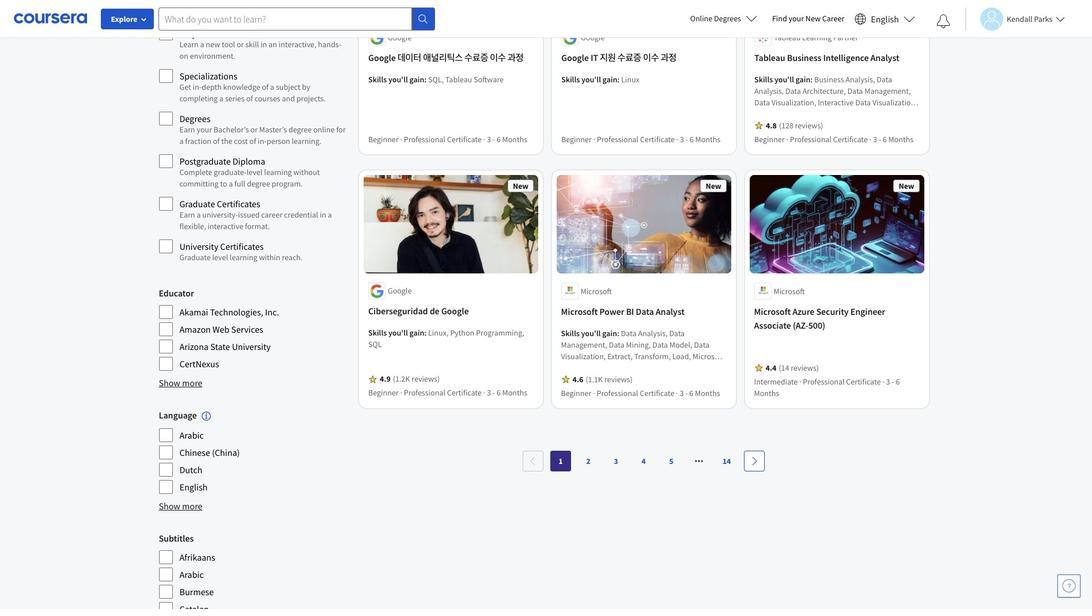 Task type: vqa. For each thing, say whether or not it's contained in the screenshot.


Task type: locate. For each thing, give the bounding box(es) containing it.
0 vertical spatial arabic
[[180, 430, 204, 442]]

visualization, inside data analysis, data management, data mining, data model, data visualization, extract, transform, load, microsoft excel, power bi, sql
[[561, 352, 606, 362]]

6 for 4.6 (1.1k reviews)
[[690, 388, 694, 399]]

이수 right 지원
[[643, 52, 659, 64]]

complete
[[180, 167, 212, 178]]

learn for learn from top instructors with graded assignments, videos, and discussion forums.
[[180, 0, 199, 7]]

learn inside learn a new tool or skill in an interactive, hands- on environment.
[[180, 39, 199, 50]]

skills for ciberseguridad de google
[[368, 328, 387, 339]]

with
[[269, 0, 284, 7]]

from
[[200, 0, 216, 7]]

skills you'll gain : linux
[[561, 75, 640, 85]]

a left fraction
[[180, 136, 184, 146]]

visualization,
[[772, 98, 816, 108], [873, 98, 917, 108], [561, 352, 606, 362]]

1 vertical spatial analysis,
[[754, 86, 784, 96]]

skills you'll gain : up project
[[754, 75, 814, 85]]

data up project
[[754, 98, 770, 108]]

new for microsoft azure security engineer associate (az-500)
[[899, 181, 915, 192]]

0 vertical spatial learning
[[264, 167, 292, 178]]

data up 'interactive' at the top of page
[[847, 86, 863, 96]]

gain for tableau business intelligence analyst
[[796, 75, 810, 85]]

data left architecture,
[[785, 86, 801, 96]]

1 horizontal spatial or
[[251, 125, 258, 135]]

subtitles group
[[159, 532, 347, 610]]

learn inside learn from top instructors with graded assignments, videos, and discussion forums.
[[180, 0, 199, 7]]

: left linux
[[617, 75, 620, 85]]

google inside google it 지원 수료증 이수 과정 link
[[561, 52, 589, 64]]

0 horizontal spatial software
[[474, 75, 504, 85]]

1 horizontal spatial 과정
[[661, 52, 677, 64]]

2 vertical spatial analysis,
[[638, 328, 668, 339]]

0 horizontal spatial learning
[[230, 253, 258, 263]]

skills you'll gain : up extract,
[[561, 328, 621, 339]]

graduate down the flexible,
[[180, 253, 211, 263]]

a right credential
[[328, 210, 332, 220]]

power up (1.1k
[[582, 363, 603, 373]]

0 horizontal spatial skills you'll gain :
[[368, 328, 428, 339]]

0 vertical spatial degree
[[289, 125, 312, 135]]

gain up architecture,
[[796, 75, 810, 85]]

None search field
[[159, 7, 435, 30]]

your for find
[[789, 13, 804, 24]]

skills
[[368, 75, 387, 85], [561, 75, 580, 85], [754, 75, 773, 85], [368, 328, 387, 339], [561, 328, 580, 339]]

tableau inside business analysis, data analysis, data architecture, data management, data visualization, interactive data visualization, project management, tableau software
[[828, 109, 855, 120]]

more for certnexus
[[182, 378, 203, 389]]

certificate inside intermediate · professional certificate · 3 - 6 months
[[847, 377, 881, 387]]

: for microsoft power bi data analyst
[[617, 328, 620, 339]]

beginner · professional certificate · 3 - 6 months for microsoft power bi data analyst
[[561, 388, 720, 399]]

0 horizontal spatial or
[[237, 39, 244, 50]]

you'll for ciberseguridad de google
[[388, 328, 408, 339]]

analysis, inside data analysis, data management, data mining, data model, data visualization, extract, transform, load, microsoft excel, power bi, sql
[[638, 328, 668, 339]]

in inside learn a new tool or skill in an interactive, hands- on environment.
[[261, 39, 267, 50]]

2 show more from the top
[[159, 501, 203, 513]]

0 vertical spatial learn
[[180, 0, 199, 7]]

1 horizontal spatial in-
[[258, 136, 267, 146]]

learning up program.
[[264, 167, 292, 178]]

1 vertical spatial certificates
[[220, 241, 264, 253]]

google left it
[[561, 52, 589, 64]]

0 vertical spatial more
[[182, 378, 203, 389]]

1 vertical spatial arabic
[[180, 570, 204, 581]]

1 수료증 from the left
[[464, 52, 488, 64]]

a up courses
[[270, 82, 274, 92]]

explore
[[111, 14, 138, 24]]

(1.2k
[[393, 375, 410, 385]]

1 graduate from the top
[[180, 198, 215, 210]]

1 vertical spatial degrees
[[180, 113, 211, 125]]

3
[[487, 135, 491, 145], [680, 135, 684, 145], [873, 135, 877, 145], [886, 377, 890, 387], [487, 388, 491, 399], [680, 388, 684, 399], [614, 456, 618, 467]]

skills you'll gain : down ciberseguridad
[[368, 328, 428, 339]]

certificates for graduate certificates
[[217, 198, 260, 210]]

수료증 right 애널리틱스
[[464, 52, 488, 64]]

0 horizontal spatial visualization,
[[561, 352, 606, 362]]

2 graduate from the top
[[180, 253, 211, 263]]

1 horizontal spatial your
[[789, 13, 804, 24]]

tableau learning partner
[[774, 32, 858, 43]]

more for english
[[182, 501, 203, 513]]

1 vertical spatial software
[[856, 109, 886, 120]]

1 horizontal spatial skills you'll gain :
[[561, 328, 621, 339]]

microsoft right load,
[[693, 352, 724, 362]]

show
[[159, 378, 180, 389], [159, 501, 180, 513]]

ciberseguridad
[[368, 306, 428, 318]]

1 horizontal spatial analyst
[[871, 52, 899, 64]]

수료증
[[464, 52, 488, 64], [618, 52, 641, 64]]

-
[[492, 135, 495, 145], [686, 135, 688, 145], [879, 135, 881, 145], [892, 377, 895, 387], [492, 388, 495, 399], [686, 388, 688, 399]]

이수 right 애널리틱스
[[490, 52, 506, 64]]

2 horizontal spatial skills you'll gain :
[[754, 75, 814, 85]]

: for ciberseguridad de google
[[424, 328, 426, 339]]

1 이수 from the left
[[490, 52, 506, 64]]

power inside data analysis, data management, data mining, data model, data visualization, extract, transform, load, microsoft excel, power bi, sql
[[582, 363, 603, 373]]

beginner for microsoft power bi data analyst
[[561, 388, 592, 399]]

0 vertical spatial analysis,
[[846, 75, 875, 85]]

1 horizontal spatial university
[[232, 341, 271, 353]]

2 earn from the top
[[180, 210, 195, 220]]

0 vertical spatial certificates
[[217, 198, 260, 210]]

0 horizontal spatial your
[[197, 125, 212, 135]]

1 vertical spatial sql
[[615, 363, 629, 373]]

0 vertical spatial power
[[600, 306, 625, 318]]

1 horizontal spatial software
[[856, 109, 886, 120]]

analyst right intelligence
[[871, 52, 899, 64]]

you'll down ciberseguridad
[[388, 328, 408, 339]]

microsoft up associate
[[754, 306, 791, 318]]

6 inside intermediate · professional certificate · 3 - 6 months
[[896, 377, 900, 387]]

learn
[[180, 0, 199, 7], [180, 39, 199, 50]]

1 vertical spatial earn
[[180, 210, 195, 220]]

show up 'language'
[[159, 378, 180, 389]]

show more button for certnexus
[[159, 376, 203, 390]]

google 데이터 애널리틱스 수료증 이수 과정
[[368, 52, 523, 64]]

1 vertical spatial university
[[232, 341, 271, 353]]

0 vertical spatial show more button
[[159, 376, 203, 390]]

sql down extract,
[[615, 363, 629, 373]]

2 수료증 from the left
[[618, 52, 641, 64]]

1 horizontal spatial level
[[247, 167, 263, 178]]

show more down certnexus
[[159, 378, 203, 389]]

diploma
[[233, 156, 265, 167]]

2 horizontal spatial analysis,
[[846, 75, 875, 85]]

a right 'to'
[[229, 179, 233, 189]]

4.9 (1.2k reviews)
[[380, 375, 440, 385]]

show more button down certnexus
[[159, 376, 203, 390]]

0 horizontal spatial english
[[180, 482, 208, 494]]

2 more from the top
[[182, 501, 203, 513]]

certificate for 4.8 (128 reviews)
[[833, 135, 868, 145]]

graduate-
[[214, 167, 247, 178]]

career
[[823, 13, 845, 24]]

reviews) for microsoft power bi data analyst
[[605, 375, 633, 385]]

of up courses
[[262, 82, 269, 92]]

burmese
[[180, 587, 214, 599]]

1 vertical spatial show
[[159, 501, 180, 513]]

certificate
[[447, 135, 482, 145], [640, 135, 675, 145], [833, 135, 868, 145], [847, 377, 881, 387], [447, 388, 482, 399], [640, 388, 675, 399]]

2 과정 from the left
[[661, 52, 677, 64]]

management, up excel,
[[561, 340, 608, 350]]

data right bi
[[636, 306, 654, 318]]

analysis, up project
[[754, 86, 784, 96]]

: down microsoft power bi data analyst in the bottom right of the page
[[617, 328, 620, 339]]

certificates down full
[[217, 198, 260, 210]]

: for tableau business intelligence analyst
[[810, 75, 813, 85]]

data right 'interactive' at the top of page
[[855, 98, 871, 108]]

0 horizontal spatial 과정
[[508, 52, 523, 64]]

1 vertical spatial your
[[197, 125, 212, 135]]

0 horizontal spatial in
[[261, 39, 267, 50]]

6
[[497, 135, 501, 145], [690, 135, 694, 145], [883, 135, 887, 145], [896, 377, 900, 387], [497, 388, 501, 399], [690, 388, 694, 399]]

your inside 'earn your bachelor's or master's degree online for a fraction of the cost of in-person learning.'
[[197, 125, 212, 135]]

beginner for ciberseguridad de google
[[368, 388, 398, 399]]

management, down intelligence
[[865, 86, 911, 96]]

university inside the educator group
[[232, 341, 271, 353]]

excel,
[[561, 363, 580, 373]]

1 vertical spatial in-
[[258, 136, 267, 146]]

professional for 4.9 (1.2k reviews)
[[404, 388, 445, 399]]

microsoft power bi data analyst link
[[561, 305, 727, 319]]

arabic inside subtitles 'group'
[[180, 570, 204, 581]]

0 vertical spatial show more
[[159, 378, 203, 389]]

in- down master's
[[258, 136, 267, 146]]

gain up extract,
[[603, 328, 617, 339]]

show more button up subtitles in the left of the page
[[159, 500, 203, 514]]

show more up subtitles in the left of the page
[[159, 501, 203, 513]]

0 horizontal spatial management,
[[561, 340, 608, 350]]

·
[[400, 135, 402, 145], [483, 135, 485, 145], [593, 135, 595, 145], [676, 135, 678, 145], [786, 135, 788, 145], [869, 135, 871, 145], [800, 377, 802, 387], [883, 377, 885, 387], [400, 388, 402, 399], [483, 388, 485, 399], [593, 388, 595, 399], [676, 388, 678, 399]]

graduate for graduate level learning within reach.
[[180, 253, 211, 263]]

1 horizontal spatial visualization,
[[772, 98, 816, 108]]

educator
[[159, 288, 194, 299]]

1 vertical spatial business
[[814, 75, 844, 85]]

0 vertical spatial analyst
[[871, 52, 899, 64]]

get
[[180, 82, 191, 92]]

degree up learning.
[[289, 125, 312, 135]]

1 vertical spatial in
[[320, 210, 326, 220]]

analysis, for microsoft power bi data analyst
[[638, 328, 668, 339]]

show up subtitles in the left of the page
[[159, 501, 180, 513]]

analysis,
[[846, 75, 875, 85], [754, 86, 784, 96], [638, 328, 668, 339]]

1 vertical spatial level
[[212, 253, 228, 263]]

애널리틱스
[[423, 52, 463, 64]]

show more
[[159, 378, 203, 389], [159, 501, 203, 513]]

1 horizontal spatial management,
[[780, 109, 826, 120]]

2 show from the top
[[159, 501, 180, 513]]

discussion
[[266, 8, 301, 18]]

- inside intermediate · professional certificate · 3 - 6 months
[[892, 377, 895, 387]]

software inside business analysis, data analysis, data architecture, data management, data visualization, interactive data visualization, project management, tableau software
[[856, 109, 886, 120]]

of
[[262, 82, 269, 92], [246, 93, 253, 104], [213, 136, 220, 146], [250, 136, 256, 146]]

management, inside data analysis, data management, data mining, data model, data visualization, extract, transform, load, microsoft excel, power bi, sql
[[561, 340, 608, 350]]

수료증 inside google it 지원 수료증 이수 과정 link
[[618, 52, 641, 64]]

arabic
[[180, 430, 204, 442], [180, 570, 204, 581]]

1 horizontal spatial 수료증
[[618, 52, 641, 64]]

university down services
[[232, 341, 271, 353]]

analysis, down intelligence
[[846, 75, 875, 85]]

learning left the within on the top of the page
[[230, 253, 258, 263]]

reviews) right (128
[[795, 121, 823, 131]]

1 more from the top
[[182, 378, 203, 389]]

of down knowledge at the left of the page
[[246, 93, 253, 104]]

business analysis, data analysis, data architecture, data management, data visualization, interactive data visualization, project management, tableau software
[[754, 75, 917, 120]]

1 arabic from the top
[[180, 430, 204, 442]]

more up subtitles in the left of the page
[[182, 501, 203, 513]]

1 horizontal spatial degree
[[289, 125, 312, 135]]

extract,
[[608, 352, 633, 362]]

show for english
[[159, 501, 180, 513]]

a inside complete graduate-level learning without committing to a full degree program.
[[229, 179, 233, 189]]

parks
[[1034, 14, 1053, 24]]

0 horizontal spatial 수료증
[[464, 52, 488, 64]]

management, up 4.8 (128 reviews)
[[780, 109, 826, 120]]

earn up fraction
[[180, 125, 195, 135]]

a inside learn a new tool or skill in an interactive, hands- on environment.
[[200, 39, 204, 50]]

earn up the flexible,
[[180, 210, 195, 220]]

google 데이터 애널리틱스 수료증 이수 과정 link
[[368, 51, 534, 65]]

google right de
[[441, 306, 469, 318]]

python
[[450, 328, 474, 339]]

1 과정 from the left
[[508, 52, 523, 64]]

skills you'll gain : for microsoft
[[561, 328, 621, 339]]

transform,
[[634, 352, 671, 362]]

go to next page image
[[750, 457, 759, 466]]

0 horizontal spatial and
[[251, 8, 264, 18]]

1 vertical spatial degree
[[247, 179, 270, 189]]

business down tableau learning partner
[[787, 52, 821, 64]]

your right find
[[789, 13, 804, 24]]

in- up completing
[[193, 82, 202, 92]]

1 learn from the top
[[180, 0, 199, 7]]

4.6
[[573, 375, 584, 385]]

show for certnexus
[[159, 378, 180, 389]]

4.8 (128 reviews)
[[766, 121, 823, 131]]

reviews) right (1.2k
[[411, 375, 440, 385]]

data down tableau business intelligence analyst link
[[877, 75, 892, 85]]

reviews) down bi,
[[605, 375, 633, 385]]

learning
[[264, 167, 292, 178], [230, 253, 258, 263]]

0 vertical spatial or
[[237, 39, 244, 50]]

0 vertical spatial university
[[180, 241, 218, 253]]

graduate level learning within reach.
[[180, 253, 303, 263]]

certificates down format.
[[220, 241, 264, 253]]

0 vertical spatial sql
[[368, 340, 382, 350]]

1 earn from the top
[[180, 125, 195, 135]]

earn inside earn a university-issued career credential in a flexible, interactive format.
[[180, 210, 195, 220]]

learn up assignments,
[[180, 0, 199, 7]]

or right tool in the left top of the page
[[237, 39, 244, 50]]

you'll down microsoft power bi data analyst in the bottom right of the page
[[581, 328, 601, 339]]

microsoft left bi
[[561, 306, 598, 318]]

1 vertical spatial learn
[[180, 39, 199, 50]]

1 horizontal spatial degrees
[[714, 13, 741, 24]]

degree inside 'earn your bachelor's or master's degree online for a fraction of the cost of in-person learning.'
[[289, 125, 312, 135]]

0 vertical spatial software
[[474, 75, 504, 85]]

online
[[313, 125, 335, 135]]

2 vertical spatial management,
[[561, 340, 608, 350]]

degrees down completing
[[180, 113, 211, 125]]

1 vertical spatial and
[[282, 93, 295, 104]]

1 vertical spatial analyst
[[656, 306, 685, 318]]

new
[[806, 13, 821, 24], [513, 181, 528, 192], [706, 181, 722, 192], [899, 181, 915, 192]]

an
[[269, 39, 277, 50]]

professional inside intermediate · professional certificate · 3 - 6 months
[[803, 377, 845, 387]]

2 learn from the top
[[180, 39, 199, 50]]

1 vertical spatial english
[[180, 482, 208, 494]]

0 vertical spatial in
[[261, 39, 267, 50]]

0 vertical spatial management,
[[865, 86, 911, 96]]

program.
[[272, 179, 303, 189]]

1 horizontal spatial learning
[[264, 167, 292, 178]]

professional for 4.4 (14 reviews)
[[803, 377, 845, 387]]

hands-
[[318, 39, 341, 50]]

1 vertical spatial power
[[582, 363, 603, 373]]

software
[[474, 75, 504, 85], [856, 109, 886, 120]]

1 vertical spatial show more button
[[159, 500, 203, 514]]

0 horizontal spatial 이수
[[490, 52, 506, 64]]

0 vertical spatial graduate
[[180, 198, 215, 210]]

data up extract,
[[609, 340, 625, 350]]

earn inside 'earn your bachelor's or master's degree online for a fraction of the cost of in-person learning.'
[[180, 125, 195, 135]]

1 horizontal spatial english
[[871, 13, 899, 25]]

get in-depth knowledge of a subject by completing a series of courses and projects.
[[180, 82, 326, 104]]

What do you want to learn? text field
[[159, 7, 412, 30]]

english button
[[851, 0, 920, 37]]

english down "dutch"
[[180, 482, 208, 494]]

: left linux, at the left bottom of the page
[[424, 328, 426, 339]]

1 horizontal spatial 이수
[[643, 52, 659, 64]]

1 show more button from the top
[[159, 376, 203, 390]]

for
[[336, 125, 346, 135]]

0 horizontal spatial sql
[[368, 340, 382, 350]]

degree right full
[[247, 179, 270, 189]]

0 vertical spatial show
[[159, 378, 180, 389]]

learning.
[[292, 136, 322, 146]]

arabic up burmese
[[180, 570, 204, 581]]

5
[[670, 456, 674, 467]]

person
[[267, 136, 290, 146]]

degrees right the online
[[714, 13, 741, 24]]

arizona state university
[[180, 341, 271, 353]]

0 vertical spatial business
[[787, 52, 821, 64]]

analyst up model, at the right bottom
[[656, 306, 685, 318]]

depth
[[202, 82, 222, 92]]

your up fraction
[[197, 125, 212, 135]]

0 vertical spatial english
[[871, 13, 899, 25]]

language
[[159, 410, 197, 421]]

projects
[[180, 28, 211, 39]]

learn for learn a new tool or skill in an interactive, hands- on environment.
[[180, 39, 199, 50]]

english right career
[[871, 13, 899, 25]]

2 이수 from the left
[[643, 52, 659, 64]]

1 horizontal spatial and
[[282, 93, 295, 104]]

: up architecture,
[[810, 75, 813, 85]]

microsoft inside microsoft azure security engineer associate (az-500)
[[754, 306, 791, 318]]

1 horizontal spatial in
[[320, 210, 326, 220]]

1 show more from the top
[[159, 378, 203, 389]]

0 horizontal spatial analysis,
[[638, 328, 668, 339]]

2 arabic from the top
[[180, 570, 204, 581]]

:
[[424, 75, 426, 85], [617, 75, 620, 85], [810, 75, 813, 85], [424, 328, 426, 339], [617, 328, 620, 339]]

more down certnexus
[[182, 378, 203, 389]]

services
[[231, 324, 263, 336]]

1 horizontal spatial sql
[[615, 363, 629, 373]]

flexible,
[[180, 221, 206, 232]]

arabic up the chinese
[[180, 430, 204, 442]]

1 vertical spatial show more
[[159, 501, 203, 513]]

in inside earn a university-issued career credential in a flexible, interactive format.
[[320, 210, 326, 220]]

graduate down committing
[[180, 198, 215, 210]]

business up architecture,
[[814, 75, 844, 85]]

months for 4.4 (14 reviews)
[[754, 388, 780, 399]]

specializations
[[180, 70, 237, 82]]

data up mining,
[[621, 328, 637, 339]]

university down the flexible,
[[180, 241, 218, 253]]

gain
[[409, 75, 424, 85], [603, 75, 617, 85], [796, 75, 810, 85], [409, 328, 424, 339], [603, 328, 617, 339]]

state
[[210, 341, 230, 353]]

sql up 4.9
[[368, 340, 382, 350]]

in
[[261, 39, 267, 50], [320, 210, 326, 220]]

1 vertical spatial or
[[251, 125, 258, 135]]

1 vertical spatial more
[[182, 501, 203, 513]]

linux
[[621, 75, 640, 85]]

0 vertical spatial in-
[[193, 82, 202, 92]]

your
[[789, 13, 804, 24], [197, 125, 212, 135]]

google it 지원 수료증 이수 과정 link
[[561, 51, 727, 65]]

1 vertical spatial graduate
[[180, 253, 211, 263]]

gain left linux, at the left bottom of the page
[[409, 328, 424, 339]]

or left master's
[[251, 125, 258, 135]]

in right credential
[[320, 210, 326, 220]]

0 vertical spatial your
[[789, 13, 804, 24]]

power
[[600, 306, 625, 318], [582, 363, 603, 373]]

2 show more button from the top
[[159, 500, 203, 514]]

analysis, up mining,
[[638, 328, 668, 339]]

earn
[[180, 125, 195, 135], [180, 210, 195, 220]]

0 vertical spatial degrees
[[714, 13, 741, 24]]

certificates
[[217, 198, 260, 210], [220, 241, 264, 253]]

architecture,
[[803, 86, 846, 96]]

power left bi
[[600, 306, 625, 318]]

coursera image
[[14, 9, 87, 28]]

a left new
[[200, 39, 204, 50]]

0 horizontal spatial in-
[[193, 82, 202, 92]]

0 vertical spatial earn
[[180, 125, 195, 135]]

new
[[206, 39, 220, 50]]

months inside intermediate · professional certificate · 3 - 6 months
[[754, 388, 780, 399]]

of left the
[[213, 136, 220, 146]]

수료증 inside the google 데이터 애널리틱스 수료증 이수 과정 link
[[464, 52, 488, 64]]

degrees inside popup button
[[714, 13, 741, 24]]

and down subject
[[282, 93, 295, 104]]

- for 4.9 (1.2k reviews)
[[492, 388, 495, 399]]

find
[[773, 13, 787, 24]]

0 vertical spatial and
[[251, 8, 264, 18]]

1 show from the top
[[159, 378, 180, 389]]

0 vertical spatial level
[[247, 167, 263, 178]]

a up the flexible,
[[197, 210, 201, 220]]

0 horizontal spatial degree
[[247, 179, 270, 189]]



Task type: describe. For each thing, give the bounding box(es) containing it.
months for 4.8 (128 reviews)
[[888, 135, 914, 145]]

university-
[[202, 210, 238, 220]]

bi,
[[605, 363, 614, 373]]

: left sql,
[[424, 75, 426, 85]]

fraction
[[185, 136, 211, 146]]

or inside 'earn your bachelor's or master's degree online for a fraction of the cost of in-person learning.'
[[251, 125, 258, 135]]

visualization, for tableau business intelligence analyst
[[772, 98, 816, 108]]

level inside complete graduate-level learning without committing to a full degree program.
[[247, 167, 263, 178]]

in- inside get in-depth knowledge of a subject by completing a series of courses and projects.
[[193, 82, 202, 92]]

environment.
[[190, 51, 236, 61]]

format.
[[245, 221, 270, 232]]

project
[[754, 109, 778, 120]]

(1.1k
[[586, 375, 603, 385]]

and inside learn from top instructors with graded assignments, videos, and discussion forums.
[[251, 8, 264, 18]]

data right model, at the right bottom
[[694, 340, 710, 350]]

learning
[[802, 32, 832, 43]]

or inside learn a new tool or skill in an interactive, hands- on environment.
[[237, 39, 244, 50]]

de
[[430, 306, 439, 318]]

english inside language group
[[180, 482, 208, 494]]

language group
[[159, 409, 347, 495]]

cost
[[234, 136, 248, 146]]

graduate certificates
[[180, 198, 260, 210]]

show notifications image
[[937, 14, 951, 28]]

beginner for tableau business intelligence analyst
[[754, 135, 785, 145]]

수료증 for 지원
[[618, 52, 641, 64]]

microsoft up azure
[[774, 286, 805, 297]]

4 button
[[634, 451, 654, 472]]

in- inside 'earn your bachelor's or master's degree online for a fraction of the cost of in-person learning.'
[[258, 136, 267, 146]]

arabic inside language group
[[180, 430, 204, 442]]

이수 for google 데이터 애널리틱스 수료증 이수 과정
[[490, 52, 506, 64]]

data up model, at the right bottom
[[669, 328, 685, 339]]

tool
[[222, 39, 235, 50]]

- for 4.6 (1.1k reviews)
[[686, 388, 688, 399]]

이수 for google it 지원 수료증 이수 과정
[[643, 52, 659, 64]]

you'll down "데이터"
[[388, 75, 408, 85]]

educator group
[[159, 287, 347, 372]]

by
[[302, 82, 310, 92]]

months for 4.6 (1.1k reviews)
[[695, 388, 720, 399]]

0 horizontal spatial degrees
[[180, 113, 211, 125]]

learning inside complete graduate-level learning without committing to a full degree program.
[[264, 167, 292, 178]]

skills you'll gain : sql, tableau software
[[368, 75, 504, 85]]

microsoft inside microsoft power bi data analyst link
[[561, 306, 598, 318]]

earn for degrees
[[180, 125, 195, 135]]

top
[[218, 0, 229, 7]]

0 horizontal spatial level
[[212, 253, 228, 263]]

projects.
[[297, 93, 326, 104]]

4.4
[[766, 363, 777, 373]]

associate
[[754, 320, 791, 331]]

0 horizontal spatial university
[[180, 241, 218, 253]]

14 button
[[717, 451, 737, 472]]

you'll for tableau business intelligence analyst
[[775, 75, 794, 85]]

assignments,
[[180, 8, 224, 18]]

english inside "button"
[[871, 13, 899, 25]]

- for 4.4 (14 reviews)
[[892, 377, 895, 387]]

1 horizontal spatial analysis,
[[754, 86, 784, 96]]

show more for certnexus
[[159, 378, 203, 389]]

microsoft up microsoft power bi data analyst in the bottom right of the page
[[581, 286, 612, 297]]

professional for 4.6 (1.1k reviews)
[[597, 388, 638, 399]]

sql inside linux, python programming, sql
[[368, 340, 382, 350]]

gain for microsoft power bi data analyst
[[603, 328, 617, 339]]

information about this filter group image
[[202, 412, 211, 422]]

linux, python programming, sql
[[368, 328, 524, 350]]

certificate for 4.9 (1.2k reviews)
[[447, 388, 482, 399]]

data up 'transform,'
[[653, 340, 668, 350]]

certificate for 4.4 (14 reviews)
[[847, 377, 881, 387]]

tableau business intelligence analyst
[[754, 52, 899, 64]]

skills for tableau business intelligence analyst
[[754, 75, 773, 85]]

reviews) for ciberseguridad de google
[[411, 375, 440, 385]]

chinese (china)
[[180, 448, 240, 459]]

instructors
[[231, 0, 267, 7]]

google up "데이터"
[[388, 32, 412, 43]]

gain left sql,
[[409, 75, 424, 85]]

beginner · professional certificate · 3 - 6 months for ciberseguridad de google
[[368, 388, 527, 399]]

security
[[817, 306, 849, 318]]

online degrees button
[[681, 6, 767, 31]]

explore button
[[101, 9, 154, 29]]

gain left linux
[[603, 75, 617, 85]]

afrikaans
[[180, 552, 215, 564]]

linux,
[[428, 328, 448, 339]]

show more button for english
[[159, 500, 203, 514]]

지원
[[600, 52, 616, 64]]

reviews) for tableau business intelligence analyst
[[795, 121, 823, 131]]

university certificates
[[180, 241, 264, 253]]

data analysis, data management, data mining, data model, data visualization, extract, transform, load, microsoft excel, power bi, sql
[[561, 328, 724, 373]]

courses
[[255, 93, 280, 104]]

kendall parks
[[1007, 14, 1053, 24]]

과정 for google 데이터 애널리틱스 수료증 이수 과정
[[508, 52, 523, 64]]

of right cost
[[250, 136, 256, 146]]

new for microsoft power bi data analyst
[[706, 181, 722, 192]]

2 horizontal spatial management,
[[865, 86, 911, 96]]

skills you'll gain : for ciberseguridad
[[368, 328, 428, 339]]

데이터
[[397, 52, 421, 64]]

a left series
[[219, 93, 224, 104]]

interactive
[[208, 221, 243, 232]]

akamai
[[180, 307, 208, 318]]

3 inside intermediate · professional certificate · 3 - 6 months
[[886, 377, 890, 387]]

google inside the google 데이터 애널리틱스 수료증 이수 과정 link
[[368, 52, 396, 64]]

visualization, for microsoft power bi data analyst
[[561, 352, 606, 362]]

business inside business analysis, data analysis, data architecture, data management, data visualization, interactive data visualization, project management, tableau software
[[814, 75, 844, 85]]

model,
[[670, 340, 693, 350]]

degree inside complete graduate-level learning without committing to a full degree program.
[[247, 179, 270, 189]]

interactive
[[818, 98, 854, 108]]

professional for 4.8 (128 reviews)
[[790, 135, 832, 145]]

your for earn
[[197, 125, 212, 135]]

google inside the ciberseguridad de google link
[[441, 306, 469, 318]]

0 horizontal spatial analyst
[[656, 306, 685, 318]]

reach.
[[282, 253, 303, 263]]

months for 4.9 (1.2k reviews)
[[502, 388, 527, 399]]

- for 4.8 (128 reviews)
[[879, 135, 881, 145]]

within
[[259, 253, 280, 263]]

arizona
[[180, 341, 209, 353]]

sql,
[[428, 75, 444, 85]]

the
[[221, 136, 232, 146]]

load,
[[673, 352, 691, 362]]

master's
[[259, 125, 287, 135]]

hidden pages image
[[695, 457, 704, 466]]

14
[[723, 456, 731, 467]]

series
[[225, 93, 245, 104]]

skills you'll gain : for tableau
[[754, 75, 814, 85]]

subject
[[276, 82, 301, 92]]

analysis, for tableau business intelligence analyst
[[846, 75, 875, 85]]

1 vertical spatial learning
[[230, 253, 258, 263]]

certificate for 4.6 (1.1k reviews)
[[640, 388, 675, 399]]

5 button
[[661, 451, 682, 472]]

videos,
[[226, 8, 250, 18]]

web
[[213, 324, 230, 336]]

(china)
[[212, 448, 240, 459]]

3 inside button
[[614, 456, 618, 467]]

certificates for university certificates
[[220, 241, 264, 253]]

programming,
[[476, 328, 524, 339]]

(az-
[[793, 320, 809, 331]]

in for projects
[[261, 39, 267, 50]]

google up ciberseguridad
[[388, 286, 412, 297]]

microsoft azure security engineer associate (az-500) link
[[754, 305, 920, 333]]

graduate for graduate certificates
[[180, 198, 215, 210]]

수료증 for 애널리틱스
[[464, 52, 488, 64]]

amazon web services
[[180, 324, 263, 336]]

6 for 4.4 (14 reviews)
[[896, 377, 900, 387]]

mining,
[[626, 340, 651, 350]]

4
[[642, 456, 646, 467]]

you'll for microsoft power bi data analyst
[[581, 328, 601, 339]]

2 horizontal spatial visualization,
[[873, 98, 917, 108]]

earn for graduate certificates
[[180, 210, 195, 220]]

intermediate · professional certificate · 3 - 6 months
[[754, 377, 900, 399]]

skills for microsoft power bi data analyst
[[561, 328, 580, 339]]

help center image
[[1063, 580, 1076, 594]]

microsoft inside data analysis, data management, data mining, data model, data visualization, extract, transform, load, microsoft excel, power bi, sql
[[693, 352, 724, 362]]

microsoft azure security engineer associate (az-500)
[[754, 306, 886, 331]]

partner
[[833, 32, 858, 43]]

ciberseguridad de google link
[[368, 305, 534, 319]]

reviews) right '(14'
[[791, 363, 819, 373]]

you'll down it
[[581, 75, 601, 85]]

on
[[180, 51, 188, 61]]

intermediate
[[754, 377, 798, 387]]

gain for ciberseguridad de google
[[409, 328, 424, 339]]

in for graduate certificates
[[320, 210, 326, 220]]

learn a new tool or skill in an interactive, hands- on environment.
[[180, 39, 341, 61]]

6 for 4.9 (1.2k reviews)
[[497, 388, 501, 399]]

without
[[294, 167, 320, 178]]

forums.
[[303, 8, 329, 18]]

chinese
[[180, 448, 210, 459]]

bachelor's
[[214, 125, 249, 135]]

2 button
[[578, 451, 599, 472]]

show more for english
[[159, 501, 203, 513]]

beginner · professional certificate · 3 - 6 months for tableau business intelligence analyst
[[754, 135, 914, 145]]

amazon
[[180, 324, 211, 336]]

과정 for google it 지원 수료증 이수 과정
[[661, 52, 677, 64]]

new for ciberseguridad de google
[[513, 181, 528, 192]]

6 for 4.8 (128 reviews)
[[883, 135, 887, 145]]

kendall parks button
[[966, 7, 1066, 30]]

google up it
[[581, 32, 605, 43]]

1 vertical spatial management,
[[780, 109, 826, 120]]

career
[[261, 210, 283, 220]]

2
[[587, 456, 591, 467]]

dutch
[[180, 465, 202, 476]]

and inside get in-depth knowledge of a subject by completing a series of courses and projects.
[[282, 93, 295, 104]]

a inside 'earn your bachelor's or master's degree online for a fraction of the cost of in-person learning.'
[[180, 136, 184, 146]]

sql inside data analysis, data management, data mining, data model, data visualization, extract, transform, load, microsoft excel, power bi, sql
[[615, 363, 629, 373]]



